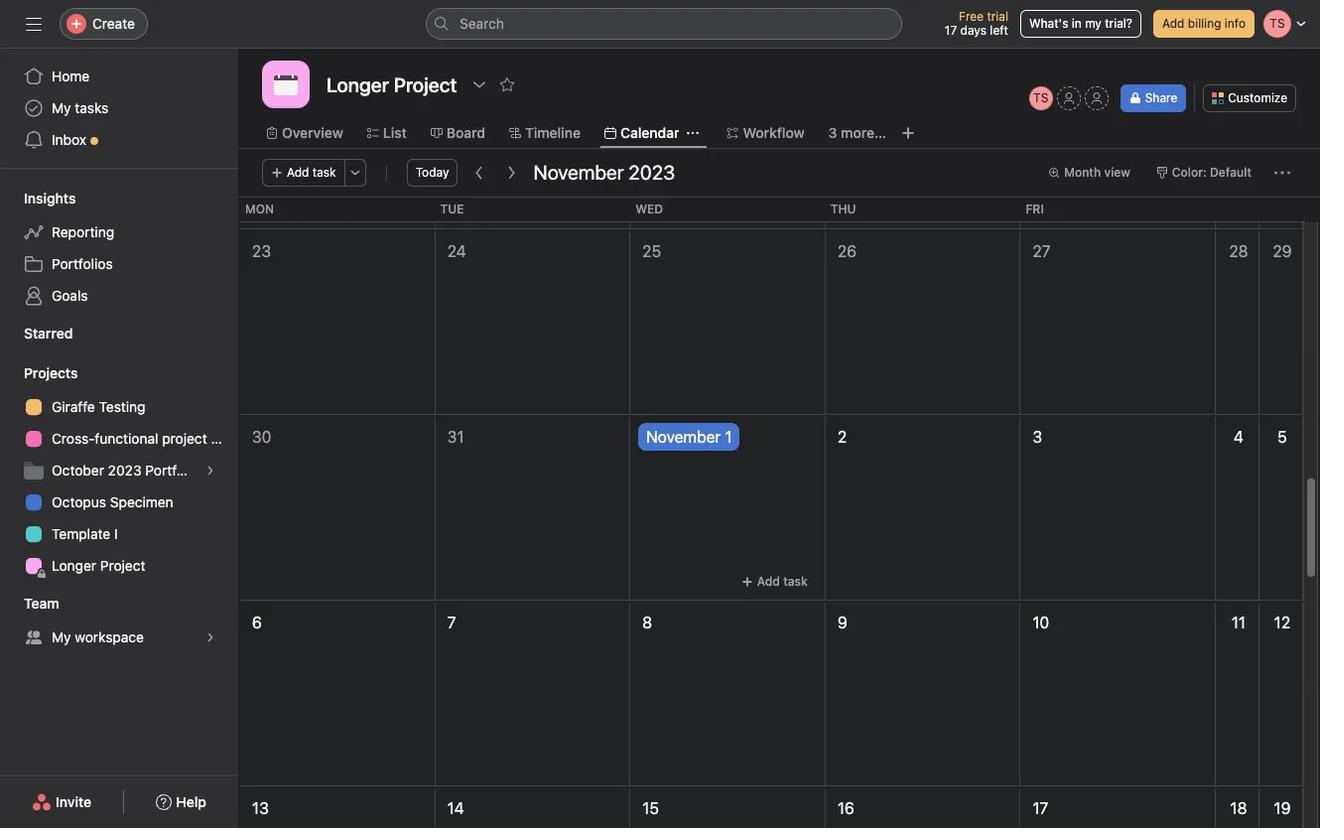 Task type: locate. For each thing, give the bounding box(es) containing it.
starred button
[[0, 324, 73, 344]]

my inside global element
[[52, 99, 71, 116]]

project
[[100, 557, 146, 574]]

calendar
[[620, 124, 680, 141]]

0 vertical spatial 3
[[829, 124, 837, 141]]

my workspace
[[52, 628, 144, 645]]

billing
[[1188, 16, 1222, 31]]

0 horizontal spatial add task
[[287, 165, 336, 180]]

27
[[1033, 242, 1051, 260]]

0 horizontal spatial 3
[[829, 124, 837, 141]]

my tasks
[[52, 99, 109, 116]]

0 vertical spatial task
[[313, 165, 336, 180]]

ts
[[1034, 90, 1049, 105]]

2023 down 'cross-functional project plan' "link"
[[108, 462, 142, 479]]

28
[[1229, 242, 1249, 260]]

None text field
[[322, 67, 462, 102]]

project
[[162, 430, 207, 447]]

17
[[945, 23, 957, 38], [1033, 799, 1049, 817]]

portfolios link
[[12, 248, 226, 280]]

invite
[[56, 793, 92, 810]]

see details, my workspace image
[[205, 631, 216, 643]]

29
[[1273, 242, 1292, 260]]

0 vertical spatial add
[[1163, 16, 1185, 31]]

view
[[1104, 165, 1131, 180]]

11
[[1232, 614, 1246, 631]]

timeline link
[[509, 122, 581, 144]]

0 vertical spatial add task
[[287, 165, 336, 180]]

1 vertical spatial add task button
[[733, 568, 817, 596]]

1 horizontal spatial 3
[[1033, 428, 1043, 446]]

3
[[829, 124, 837, 141], [1033, 428, 1043, 446]]

0 vertical spatial november
[[534, 161, 624, 184]]

3 more… button
[[829, 122, 887, 144]]

month
[[1065, 165, 1101, 180]]

my down team
[[52, 628, 71, 645]]

0 vertical spatial add task button
[[262, 159, 345, 187]]

1 vertical spatial november
[[647, 428, 721, 446]]

what's
[[1030, 16, 1069, 31]]

2 vertical spatial add
[[757, 574, 780, 589]]

9
[[838, 614, 848, 631]]

1 vertical spatial add
[[287, 165, 309, 180]]

task
[[313, 165, 336, 180], [784, 574, 808, 589]]

5
[[1278, 428, 1287, 446]]

more actions image left today button
[[349, 167, 361, 179]]

1 vertical spatial 3
[[1033, 428, 1043, 446]]

2 horizontal spatial add
[[1163, 16, 1185, 31]]

3 more…
[[829, 124, 887, 141]]

giraffe
[[52, 398, 95, 415]]

1 horizontal spatial add
[[757, 574, 780, 589]]

board
[[447, 124, 486, 141]]

overview
[[282, 124, 343, 141]]

insights element
[[0, 181, 238, 316]]

longer project link
[[12, 550, 226, 582]]

2023 for november
[[629, 161, 675, 184]]

my for my workspace
[[52, 628, 71, 645]]

cross-
[[52, 430, 95, 447]]

month view button
[[1040, 159, 1140, 187]]

november for november 2023
[[534, 161, 624, 184]]

team
[[24, 595, 59, 612]]

my
[[1085, 16, 1102, 31]]

1 my from the top
[[52, 99, 71, 116]]

inbox
[[52, 131, 86, 148]]

november down timeline
[[534, 161, 624, 184]]

what's in my trial? button
[[1021, 10, 1142, 38]]

more actions image right default
[[1275, 165, 1291, 181]]

1 horizontal spatial add task
[[757, 574, 808, 589]]

0 vertical spatial 2023
[[629, 161, 675, 184]]

0 horizontal spatial add
[[287, 165, 309, 180]]

workflow
[[743, 124, 805, 141]]

overview link
[[266, 122, 343, 144]]

30
[[252, 428, 272, 446]]

add task
[[287, 165, 336, 180], [757, 574, 808, 589]]

add billing info
[[1163, 16, 1246, 31]]

2023 up wed
[[629, 161, 675, 184]]

goals link
[[12, 280, 226, 312]]

tab actions image
[[688, 127, 699, 139]]

customize button
[[1204, 84, 1297, 112]]

timeline
[[525, 124, 581, 141]]

13
[[252, 799, 269, 817]]

trial
[[987, 9, 1009, 24]]

0 horizontal spatial november
[[534, 161, 624, 184]]

17 inside free trial 17 days left
[[945, 23, 957, 38]]

my inside 'teams' element
[[52, 628, 71, 645]]

default
[[1210, 165, 1252, 180]]

calendar image
[[274, 72, 298, 96]]

0 vertical spatial 17
[[945, 23, 957, 38]]

add task button
[[262, 159, 345, 187], [733, 568, 817, 596]]

november 2023
[[534, 161, 675, 184]]

0 horizontal spatial 2023
[[108, 462, 142, 479]]

3 inside popup button
[[829, 124, 837, 141]]

23
[[252, 242, 271, 260]]

add
[[1163, 16, 1185, 31], [287, 165, 309, 180], [757, 574, 780, 589]]

25
[[643, 242, 661, 260]]

1 horizontal spatial 2023
[[629, 161, 675, 184]]

october 2023 portfolio link
[[12, 455, 226, 486]]

10
[[1033, 614, 1050, 631]]

color: default button
[[1148, 159, 1261, 187]]

1 vertical spatial add task
[[757, 574, 808, 589]]

my for my tasks
[[52, 99, 71, 116]]

1 vertical spatial 2023
[[108, 462, 142, 479]]

november left "1"
[[647, 428, 721, 446]]

more actions image
[[1275, 165, 1291, 181], [349, 167, 361, 179]]

2 my from the top
[[52, 628, 71, 645]]

add to starred image
[[500, 76, 516, 92]]

1 vertical spatial task
[[784, 574, 808, 589]]

0 vertical spatial my
[[52, 99, 71, 116]]

template i link
[[12, 518, 226, 550]]

1 horizontal spatial task
[[784, 574, 808, 589]]

0 horizontal spatial more actions image
[[349, 167, 361, 179]]

starred
[[24, 325, 73, 342]]

create button
[[60, 8, 148, 40]]

2023 for october
[[108, 462, 142, 479]]

share
[[1145, 90, 1178, 105]]

my
[[52, 99, 71, 116], [52, 628, 71, 645]]

1 horizontal spatial add task button
[[733, 568, 817, 596]]

i
[[114, 525, 118, 542]]

left
[[990, 23, 1009, 38]]

1 vertical spatial my
[[52, 628, 71, 645]]

1 horizontal spatial 17
[[1033, 799, 1049, 817]]

insights button
[[0, 189, 76, 208]]

days
[[961, 23, 987, 38]]

0 horizontal spatial task
[[313, 165, 336, 180]]

today
[[416, 165, 449, 180]]

share button
[[1121, 84, 1187, 112]]

0 horizontal spatial 17
[[945, 23, 957, 38]]

color: default
[[1172, 165, 1252, 180]]

task for the topmost 'add task' button
[[313, 165, 336, 180]]

search list box
[[426, 8, 903, 40]]

color:
[[1172, 165, 1207, 180]]

workflow link
[[727, 122, 805, 144]]

projects element
[[0, 355, 238, 586]]

more…
[[841, 124, 887, 141]]

1 horizontal spatial november
[[647, 428, 721, 446]]

2023 inside october 2023 portfolio link
[[108, 462, 142, 479]]

my left tasks
[[52, 99, 71, 116]]

0 horizontal spatial add task button
[[262, 159, 345, 187]]

my tasks link
[[12, 92, 226, 124]]



Task type: vqa. For each thing, say whether or not it's contained in the screenshot.
Customer Stories - Q4
no



Task type: describe. For each thing, give the bounding box(es) containing it.
ts button
[[1029, 86, 1053, 110]]

thu
[[831, 202, 856, 216]]

cross-functional project plan
[[52, 430, 238, 447]]

longer
[[52, 557, 96, 574]]

1
[[725, 428, 732, 446]]

reporting
[[52, 223, 114, 240]]

longer project
[[52, 557, 146, 574]]

teams element
[[0, 586, 238, 657]]

help
[[176, 793, 206, 810]]

global element
[[0, 49, 238, 168]]

testing
[[99, 398, 145, 415]]

november 1
[[647, 428, 732, 446]]

add task for the bottom 'add task' button
[[757, 574, 808, 589]]

14
[[447, 799, 464, 817]]

12
[[1275, 614, 1291, 631]]

6
[[252, 614, 262, 631]]

previous month image
[[472, 165, 488, 181]]

add task for the topmost 'add task' button
[[287, 165, 336, 180]]

2
[[838, 428, 847, 446]]

octopus specimen link
[[12, 486, 226, 518]]

octopus
[[52, 493, 106, 510]]

info
[[1225, 16, 1246, 31]]

show options image
[[472, 76, 488, 92]]

4
[[1234, 428, 1244, 446]]

trial?
[[1105, 16, 1133, 31]]

today button
[[407, 159, 458, 187]]

team button
[[0, 594, 59, 614]]

specimen
[[110, 493, 173, 510]]

7
[[447, 614, 456, 631]]

what's in my trial?
[[1030, 16, 1133, 31]]

add for the bottom 'add task' button
[[757, 574, 780, 589]]

board link
[[431, 122, 486, 144]]

tue
[[440, 202, 464, 216]]

1 vertical spatial 17
[[1033, 799, 1049, 817]]

invite button
[[19, 784, 104, 820]]

plan
[[211, 430, 238, 447]]

8
[[643, 614, 652, 631]]

19
[[1274, 799, 1291, 817]]

fri
[[1026, 202, 1044, 216]]

projects button
[[0, 363, 78, 383]]

calendar link
[[605, 122, 680, 144]]

functional
[[95, 430, 158, 447]]

search button
[[426, 8, 903, 40]]

insights
[[24, 190, 76, 207]]

search
[[460, 15, 504, 32]]

template
[[52, 525, 110, 542]]

help button
[[143, 784, 219, 820]]

portfolios
[[52, 255, 113, 272]]

see details, october 2023 portfolio image
[[205, 465, 216, 477]]

reporting link
[[12, 216, 226, 248]]

3 for 3
[[1033, 428, 1043, 446]]

task for the bottom 'add task' button
[[784, 574, 808, 589]]

free trial 17 days left
[[945, 9, 1009, 38]]

hide sidebar image
[[26, 16, 42, 32]]

goals
[[52, 287, 88, 304]]

projects
[[24, 364, 78, 381]]

list
[[383, 124, 407, 141]]

31
[[447, 428, 464, 446]]

in
[[1072, 16, 1082, 31]]

giraffe testing link
[[12, 391, 226, 423]]

october 2023 portfolio
[[52, 462, 199, 479]]

3 for 3 more…
[[829, 124, 837, 141]]

add for the topmost 'add task' button
[[287, 165, 309, 180]]

october
[[52, 462, 104, 479]]

home link
[[12, 61, 226, 92]]

mon
[[245, 202, 274, 216]]

cross-functional project plan link
[[12, 423, 238, 455]]

month view
[[1065, 165, 1131, 180]]

november for november 1
[[647, 428, 721, 446]]

next month image
[[504, 165, 520, 181]]

workspace
[[75, 628, 144, 645]]

inbox link
[[12, 124, 226, 156]]

wed
[[636, 202, 663, 216]]

free
[[959, 9, 984, 24]]

add tab image
[[900, 125, 916, 141]]

1 horizontal spatial more actions image
[[1275, 165, 1291, 181]]

26
[[838, 242, 857, 260]]

giraffe testing
[[52, 398, 145, 415]]

24
[[447, 242, 466, 260]]



